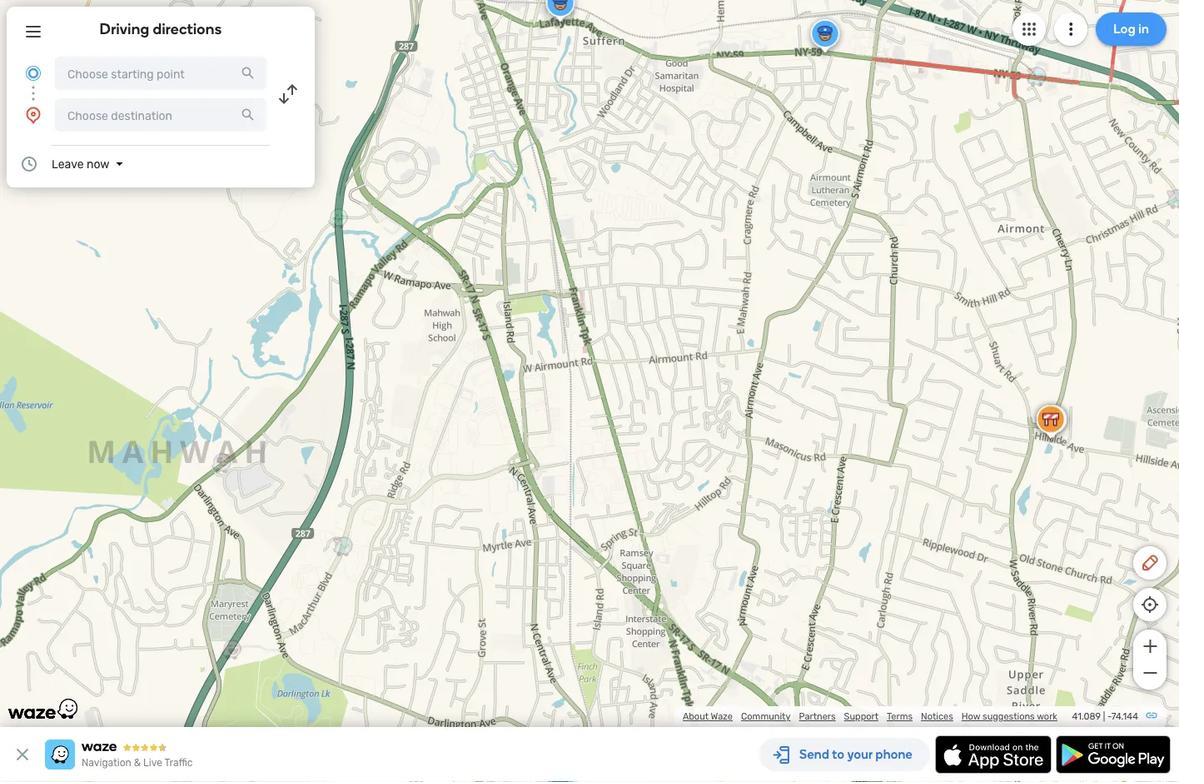 Task type: describe. For each thing, give the bounding box(es) containing it.
about
[[683, 711, 709, 722]]

work
[[1037, 711, 1058, 722]]

community link
[[741, 711, 791, 722]]

74.144
[[1112, 711, 1139, 722]]

how suggestions work link
[[962, 711, 1058, 722]]

41.089 | -74.144
[[1073, 711, 1139, 722]]

navigation
[[82, 757, 132, 769]]

pencil image
[[1141, 553, 1161, 573]]

driving directions
[[100, 20, 222, 38]]

Choose starting point text field
[[55, 57, 267, 90]]

current location image
[[23, 63, 43, 83]]

clock image
[[19, 154, 39, 174]]

support link
[[844, 711, 879, 722]]

link image
[[1146, 709, 1159, 722]]

traffic
[[165, 757, 193, 769]]

now
[[87, 157, 110, 171]]

terms
[[887, 711, 913, 722]]

support
[[844, 711, 879, 722]]

driving
[[100, 20, 150, 38]]

zoom out image
[[1140, 663, 1161, 683]]

leave
[[52, 157, 84, 171]]

-
[[1108, 711, 1112, 722]]

about waze link
[[683, 711, 733, 722]]

zoom in image
[[1140, 637, 1161, 657]]

leave now
[[52, 157, 110, 171]]

&
[[134, 757, 141, 769]]

location image
[[23, 105, 43, 125]]

notices
[[922, 711, 954, 722]]



Task type: vqa. For each thing, say whether or not it's contained in the screenshot.
Community link
yes



Task type: locate. For each thing, give the bounding box(es) containing it.
41.089
[[1073, 711, 1101, 722]]

community
[[741, 711, 791, 722]]

directions
[[153, 20, 222, 38]]

how
[[962, 711, 981, 722]]

live
[[143, 757, 162, 769]]

suggestions
[[983, 711, 1035, 722]]

waze
[[711, 711, 733, 722]]

about waze community partners support terms notices how suggestions work
[[683, 711, 1058, 722]]

notices link
[[922, 711, 954, 722]]

|
[[1104, 711, 1106, 722]]

partners link
[[799, 711, 836, 722]]

terms link
[[887, 711, 913, 722]]

navigation & live traffic
[[82, 757, 193, 769]]

Choose destination text field
[[55, 98, 267, 132]]

x image
[[12, 745, 32, 765]]

partners
[[799, 711, 836, 722]]



